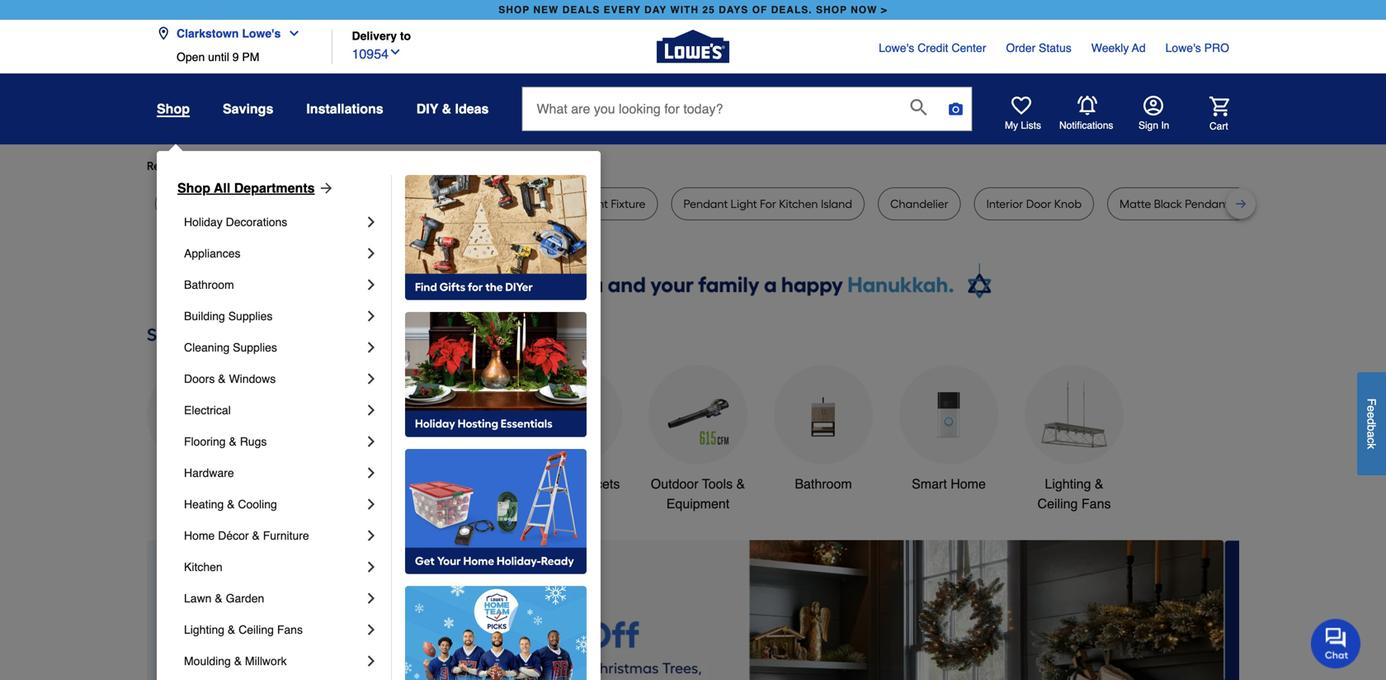 Task type: vqa. For each thing, say whether or not it's contained in the screenshot.
LITTLE
no



Task type: describe. For each thing, give the bounding box(es) containing it.
lighting inside button
[[1045, 476, 1091, 491]]

1 vertical spatial lighting
[[184, 623, 225, 636]]

clarkstown
[[177, 27, 239, 40]]

foyer light
[[359, 197, 416, 211]]

diy & ideas button
[[417, 94, 489, 124]]

kitchen
[[779, 197, 818, 211]]

chevron right image for kitchen
[[363, 559, 380, 575]]

f e e d b a c k
[[1365, 398, 1379, 449]]

christmas decorations
[[412, 476, 483, 511]]

& for doors & windows link
[[218, 372, 226, 385]]

light for pendant light for kitchen island
[[731, 197, 757, 211]]

supplies for building supplies
[[228, 309, 273, 323]]

electrical
[[184, 404, 231, 417]]

0 horizontal spatial home
[[184, 529, 215, 542]]

5 light from the left
[[1232, 197, 1259, 211]]

home inside button
[[951, 476, 986, 491]]

delivery to
[[352, 29, 411, 42]]

lowe's credit center
[[879, 41, 986, 54]]

kitchen link
[[184, 551, 363, 583]]

installations
[[306, 101, 383, 116]]

light for foyer light
[[390, 197, 416, 211]]

credit
[[918, 41, 949, 54]]

cleaning supplies link
[[184, 332, 363, 363]]

a
[[1365, 431, 1379, 437]]

holiday decorations link
[[184, 206, 363, 238]]

c
[[1365, 437, 1379, 443]]

recommended searches for you heading
[[147, 158, 1240, 174]]

more suggestions for you link
[[330, 158, 476, 174]]

for for more suggestions for you
[[426, 159, 441, 173]]

& inside the lighting & ceiling fans
[[1095, 476, 1104, 491]]

kitchen faucets button
[[523, 365, 622, 494]]

holiday decorations
[[184, 215, 287, 229]]

notifications
[[1060, 120, 1114, 131]]

doors
[[184, 372, 215, 385]]

lists
[[1021, 120, 1041, 131]]

kitchen for kitchen faucets
[[525, 476, 569, 491]]

more suggestions for you
[[330, 159, 463, 173]]

rugs
[[240, 435, 267, 448]]

heating & cooling link
[[184, 489, 363, 520]]

1 shop from the left
[[499, 4, 530, 16]]

christmas decorations button
[[398, 365, 497, 514]]

pro
[[1205, 41, 1230, 54]]

garden
[[226, 592, 264, 605]]

savings button
[[223, 94, 273, 124]]

moulding & millwork
[[184, 654, 287, 668]]

diy
[[417, 101, 438, 116]]

lawn & garden link
[[184, 583, 363, 614]]

lowe's home improvement cart image
[[1210, 96, 1230, 116]]

deals.
[[771, 4, 813, 16]]

shop new deals every day with 25 days of deals. shop now > link
[[495, 0, 891, 20]]

suggestions
[[359, 159, 424, 173]]

0 vertical spatial appliances
[[184, 247, 241, 260]]

departments
[[234, 180, 315, 196]]

& for the heating & cooling link
[[227, 498, 235, 511]]

decorations for holiday
[[226, 215, 287, 229]]

of
[[752, 4, 768, 16]]

cleaning
[[184, 341, 230, 354]]

ceiling inside the lighting & ceiling fans
[[1038, 496, 1078, 511]]

& for lighting & ceiling fans link
[[228, 623, 235, 636]]

center
[[952, 41, 986, 54]]

10954
[[352, 46, 389, 62]]

cart
[[1210, 120, 1229, 132]]

weekly
[[1092, 41, 1129, 54]]

0 horizontal spatial fans
[[277, 623, 303, 636]]

1 light from the left
[[236, 197, 262, 211]]

moulding & millwork link
[[184, 645, 363, 677]]

cluster
[[1262, 197, 1299, 211]]

1 pendant from the left
[[684, 197, 728, 211]]

ceiling
[[284, 197, 321, 211]]

my
[[1005, 120, 1018, 131]]

k
[[1365, 443, 1379, 449]]

searches
[[229, 159, 277, 173]]

building supplies
[[184, 309, 273, 323]]

chevron right image for cleaning supplies
[[363, 339, 380, 356]]

more
[[330, 159, 357, 173]]

delivery
[[352, 29, 397, 42]]

fixture
[[611, 197, 646, 211]]

chevron down image
[[389, 45, 402, 59]]

bathroom button
[[774, 365, 873, 494]]

smart home button
[[900, 365, 999, 494]]

home décor & furniture link
[[184, 520, 363, 551]]

new
[[533, 4, 559, 16]]

light for red light fixture
[[582, 197, 608, 211]]

chevron right image for electrical
[[363, 402, 380, 418]]

0 horizontal spatial bathroom
[[184, 278, 234, 291]]

find gifts for the diyer. image
[[405, 175, 587, 300]]

ad
[[1132, 41, 1146, 54]]

holiday
[[184, 215, 223, 229]]

hardware link
[[184, 457, 363, 489]]

smart
[[912, 476, 947, 491]]

you for recommended searches for you
[[297, 159, 316, 173]]

with
[[670, 4, 699, 16]]

until
[[208, 50, 229, 64]]

christmas
[[418, 476, 477, 491]]

kitchen faucets
[[525, 476, 620, 491]]

& inside outdoor tools & equipment
[[737, 476, 745, 491]]

& for 'moulding & millwork' "link"
[[234, 654, 242, 668]]

kitchen for kitchen
[[184, 560, 223, 574]]

chevron right image for building supplies
[[363, 308, 380, 324]]

f
[[1365, 398, 1379, 405]]

chevron right image for holiday decorations
[[363, 214, 380, 230]]

chevron right image for home décor & furniture
[[363, 527, 380, 544]]

diy & ideas
[[417, 101, 489, 116]]

shop all departments link
[[177, 178, 335, 198]]

lowe's inside button
[[242, 27, 281, 40]]

up to 40 percent off select vanities. plus, get free local delivery on select vanities. image
[[1164, 540, 1386, 680]]

chevron right image for doors & windows
[[363, 371, 380, 387]]

hardware
[[184, 466, 234, 479]]

1 e from the top
[[1365, 405, 1379, 412]]

deals
[[563, 4, 600, 16]]

faucet
[[485, 197, 521, 211]]

outdoor
[[651, 476, 699, 491]]

location image
[[157, 27, 170, 40]]

search image
[[911, 99, 927, 116]]

lawn & garden
[[184, 592, 264, 605]]

10954 button
[[352, 43, 402, 64]]

days
[[719, 4, 749, 16]]

chevron right image inside 'more suggestions for you' 'link'
[[463, 159, 476, 172]]

chevron right image for moulding & millwork
[[363, 653, 380, 669]]

chevron right image for hardware
[[363, 465, 380, 481]]

decorations for christmas
[[412, 496, 483, 511]]

2 e from the top
[[1365, 412, 1379, 418]]

lowe's for lowe's credit center
[[879, 41, 915, 54]]

lighting & ceiling fans button
[[1025, 365, 1124, 514]]

shop new deals every day with 25 days of deals. shop now >
[[499, 4, 888, 16]]



Task type: locate. For each thing, give the bounding box(es) containing it.
3 light from the left
[[582, 197, 608, 211]]

5 chevron right image from the top
[[363, 402, 380, 418]]

10 chevron right image from the top
[[363, 653, 380, 669]]

lawn
[[184, 592, 212, 605]]

pendant light for kitchen island
[[684, 197, 852, 211]]

lighting & ceiling fans inside button
[[1038, 476, 1111, 511]]

lowe's up 'pm'
[[242, 27, 281, 40]]

shop button
[[157, 101, 190, 117]]

day
[[645, 4, 667, 16]]

8 chevron right image from the top
[[363, 559, 380, 575]]

pendant down recommended searches for you heading
[[684, 197, 728, 211]]

light left the kitchen
[[731, 197, 757, 211]]

lowe's pro
[[1166, 41, 1230, 54]]

1 vertical spatial decorations
[[412, 496, 483, 511]]

millwork
[[245, 654, 287, 668]]

electrical link
[[184, 394, 363, 426]]

home down heating
[[184, 529, 215, 542]]

lowe's wishes you and your family a happy hanukkah. image
[[147, 263, 1240, 305]]

supplies for cleaning supplies
[[233, 341, 277, 354]]

light for ceiling
[[236, 197, 321, 211]]

e up d
[[1365, 405, 1379, 412]]

for inside 'link'
[[426, 159, 441, 173]]

all
[[214, 180, 230, 196]]

heating & cooling
[[184, 498, 277, 511]]

0 vertical spatial lighting
[[1045, 476, 1091, 491]]

4 light from the left
[[731, 197, 757, 211]]

decorations inside button
[[412, 496, 483, 511]]

supplies inside cleaning supplies link
[[233, 341, 277, 354]]

1 you from the left
[[297, 159, 316, 173]]

0 horizontal spatial decorations
[[226, 215, 287, 229]]

kitchen left faucets
[[525, 476, 569, 491]]

lowe's home improvement account image
[[1144, 96, 1164, 116]]

0 horizontal spatial lowe's
[[242, 27, 281, 40]]

appliances down 'holiday' at left
[[184, 247, 241, 260]]

lighting
[[1045, 476, 1091, 491], [184, 623, 225, 636]]

1 vertical spatial supplies
[[233, 341, 277, 354]]

0 vertical spatial home
[[951, 476, 986, 491]]

lowe's credit center link
[[879, 40, 986, 56]]

red
[[559, 197, 579, 211]]

pendant
[[684, 197, 728, 211], [1185, 197, 1230, 211]]

status
[[1039, 41, 1072, 54]]

light left cluster
[[1232, 197, 1259, 211]]

clarkstown lowe's
[[177, 27, 281, 40]]

bathroom inside button
[[795, 476, 852, 491]]

f e e d b a c k button
[[1358, 372, 1386, 475]]

& for lawn & garden "link"
[[215, 592, 223, 605]]

order
[[1006, 41, 1036, 54]]

6 chevron right image from the top
[[363, 433, 380, 450]]

for right suggestions
[[426, 159, 441, 173]]

you inside 'more suggestions for you' 'link'
[[444, 159, 463, 173]]

0 vertical spatial supplies
[[228, 309, 273, 323]]

installations button
[[306, 94, 383, 124]]

light right foyer at the top of page
[[390, 197, 416, 211]]

chevron right image for bathroom
[[363, 276, 380, 293]]

chevron right image
[[463, 159, 476, 172], [363, 214, 380, 230], [363, 245, 380, 262], [363, 465, 380, 481], [363, 527, 380, 544], [363, 621, 380, 638]]

to
[[400, 29, 411, 42]]

recommended searches for you
[[147, 159, 316, 173]]

0 horizontal spatial ceiling
[[239, 623, 274, 636]]

Search Query text field
[[523, 87, 897, 130]]

sign in button
[[1139, 96, 1170, 132]]

for for recommended searches for you
[[280, 159, 295, 173]]

knob
[[1054, 197, 1082, 211]]

0 horizontal spatial kitchen
[[184, 560, 223, 574]]

0 horizontal spatial pendant
[[684, 197, 728, 211]]

7 chevron right image from the top
[[363, 496, 380, 512]]

2 pendant from the left
[[1185, 197, 1230, 211]]

you up black faucet
[[444, 159, 463, 173]]

2 black from the left
[[1154, 197, 1182, 211]]

1 horizontal spatial fans
[[1082, 496, 1111, 511]]

arrow right image
[[315, 180, 335, 196]]

lowe's home team holiday picks. image
[[405, 586, 587, 680]]

faucets
[[573, 476, 620, 491]]

1 horizontal spatial bathroom
[[795, 476, 852, 491]]

1 horizontal spatial shop
[[816, 4, 847, 16]]

0 horizontal spatial shop
[[499, 4, 530, 16]]

building supplies link
[[184, 300, 363, 332]]

e
[[1365, 405, 1379, 412], [1365, 412, 1379, 418]]

weekly ad
[[1092, 41, 1146, 54]]

equipment
[[667, 496, 730, 511]]

light down shop all departments
[[236, 197, 262, 211]]

appliances
[[184, 247, 241, 260], [164, 476, 229, 491]]

you up arrow right image on the top left
[[297, 159, 316, 173]]

in
[[1161, 120, 1170, 131]]

cooling
[[238, 498, 277, 511]]

ideas
[[455, 101, 489, 116]]

bathroom link
[[184, 269, 363, 300]]

red light fixture
[[559, 197, 646, 211]]

island
[[821, 197, 852, 211]]

sign in
[[1139, 120, 1170, 131]]

cleaning supplies
[[184, 341, 277, 354]]

order status link
[[1006, 40, 1072, 56]]

None search field
[[522, 87, 973, 146]]

chevron right image for appliances
[[363, 245, 380, 262]]

supplies up windows
[[233, 341, 277, 354]]

1 vertical spatial bathroom
[[795, 476, 852, 491]]

foyer
[[359, 197, 387, 211]]

1 vertical spatial home
[[184, 529, 215, 542]]

appliances inside button
[[164, 476, 229, 491]]

chevron right image for lighting & ceiling fans
[[363, 621, 380, 638]]

lowe's left credit in the right top of the page
[[879, 41, 915, 54]]

black left faucet at the left top of the page
[[454, 197, 482, 211]]

9
[[232, 50, 239, 64]]

light right red
[[582, 197, 608, 211]]

1 vertical spatial ceiling
[[239, 623, 274, 636]]

1 horizontal spatial lowe's
[[879, 41, 915, 54]]

flooring & rugs
[[184, 435, 267, 448]]

2 light from the left
[[390, 197, 416, 211]]

1 horizontal spatial kitchen
[[525, 476, 569, 491]]

0 horizontal spatial black
[[454, 197, 482, 211]]

0 vertical spatial fans
[[1082, 496, 1111, 511]]

kitchen inside the kitchen faucets "button"
[[525, 476, 569, 491]]

door
[[1026, 197, 1052, 211]]

fans inside the lighting & ceiling fans
[[1082, 496, 1111, 511]]

open
[[177, 50, 205, 64]]

for for pendant light for kitchen island
[[760, 197, 776, 211]]

lowe's home improvement lists image
[[1012, 96, 1032, 116]]

0 horizontal spatial you
[[297, 159, 316, 173]]

1 vertical spatial lighting & ceiling fans
[[184, 623, 303, 636]]

d
[[1365, 418, 1379, 425]]

0 horizontal spatial lighting & ceiling fans
[[184, 623, 303, 636]]

& for diy & ideas button
[[442, 101, 451, 116]]

& for flooring & rugs link
[[229, 435, 237, 448]]

0 vertical spatial decorations
[[226, 215, 287, 229]]

2 horizontal spatial lowe's
[[1166, 41, 1201, 54]]

1 vertical spatial appliances
[[164, 476, 229, 491]]

order status
[[1006, 41, 1072, 54]]

chevron right image for lawn & garden
[[363, 590, 380, 607]]

1 vertical spatial fans
[[277, 623, 303, 636]]

1 horizontal spatial black
[[1154, 197, 1182, 211]]

1 horizontal spatial you
[[444, 159, 463, 173]]

every
[[604, 4, 641, 16]]

25 days of deals. don't miss deals every day. same-day delivery on in-stock orders placed by 2 p m. image
[[147, 540, 413, 680]]

1 horizontal spatial lighting
[[1045, 476, 1091, 491]]

lighting & ceiling fans inside lighting & ceiling fans link
[[184, 623, 303, 636]]

1 chevron right image from the top
[[363, 276, 380, 293]]

shop
[[177, 180, 210, 196]]

black
[[454, 197, 482, 211], [1154, 197, 1182, 211]]

supplies inside building supplies link
[[228, 309, 273, 323]]

4 chevron right image from the top
[[363, 371, 380, 387]]

chevron right image for heating & cooling
[[363, 496, 380, 512]]

shop left now
[[816, 4, 847, 16]]

e up 'b'
[[1365, 412, 1379, 418]]

lowe's pro link
[[1166, 40, 1230, 56]]

kitchen
[[525, 476, 569, 491], [184, 560, 223, 574]]

decorations down the light for ceiling
[[226, 215, 287, 229]]

appliances button
[[147, 365, 246, 494]]

home décor & furniture
[[184, 529, 309, 542]]

now
[[851, 4, 878, 16]]

2 you from the left
[[444, 159, 463, 173]]

chat invite button image
[[1311, 618, 1362, 669]]

black faucet
[[454, 197, 521, 211]]

chevron right image
[[363, 276, 380, 293], [363, 308, 380, 324], [363, 339, 380, 356], [363, 371, 380, 387], [363, 402, 380, 418], [363, 433, 380, 450], [363, 496, 380, 512], [363, 559, 380, 575], [363, 590, 380, 607], [363, 653, 380, 669]]

moulding
[[184, 654, 231, 668]]

appliances link
[[184, 238, 363, 269]]

1 horizontal spatial decorations
[[412, 496, 483, 511]]

shop 25 days of deals by category image
[[147, 321, 1240, 349]]

1 horizontal spatial home
[[951, 476, 986, 491]]

50 percent off all artificial christmas trees, holiday lights and more. image
[[364, 540, 1164, 680]]

holiday hosting essentials. image
[[405, 312, 587, 437]]

0 vertical spatial lighting & ceiling fans
[[1038, 476, 1111, 511]]

lowe's home improvement notification center image
[[1078, 96, 1098, 116]]

windows
[[229, 372, 276, 385]]

1 horizontal spatial ceiling
[[1038, 496, 1078, 511]]

get your home holiday-ready. image
[[405, 449, 587, 574]]

>
[[881, 4, 888, 16]]

kitchen up lawn
[[184, 560, 223, 574]]

lowe's home improvement logo image
[[657, 10, 730, 83]]

for up the departments
[[280, 159, 295, 173]]

lowe's for lowe's pro
[[1166, 41, 1201, 54]]

appliances up heating
[[164, 476, 229, 491]]

0 vertical spatial bathroom
[[184, 278, 234, 291]]

decorations
[[226, 215, 287, 229], [412, 496, 483, 511]]

9 chevron right image from the top
[[363, 590, 380, 607]]

supplies up cleaning supplies
[[228, 309, 273, 323]]

0 vertical spatial kitchen
[[525, 476, 569, 491]]

1 vertical spatial kitchen
[[184, 560, 223, 574]]

2 shop from the left
[[816, 4, 847, 16]]

25
[[703, 4, 715, 16]]

chevron right image for flooring & rugs
[[363, 433, 380, 450]]

shop left new
[[499, 4, 530, 16]]

building
[[184, 309, 225, 323]]

pendant right matte
[[1185, 197, 1230, 211]]

1 horizontal spatial pendant
[[1185, 197, 1230, 211]]

kitchen inside the kitchen link
[[184, 560, 223, 574]]

pm
[[242, 50, 259, 64]]

& inside button
[[442, 101, 451, 116]]

decorations down christmas at the left of page
[[412, 496, 483, 511]]

you for more suggestions for you
[[444, 159, 463, 173]]

lowe's
[[242, 27, 281, 40], [879, 41, 915, 54], [1166, 41, 1201, 54]]

lowe's left pro
[[1166, 41, 1201, 54]]

2 chevron right image from the top
[[363, 308, 380, 324]]

light
[[236, 197, 262, 211], [390, 197, 416, 211], [582, 197, 608, 211], [731, 197, 757, 211], [1232, 197, 1259, 211]]

black right matte
[[1154, 197, 1182, 211]]

1 horizontal spatial lighting & ceiling fans
[[1038, 476, 1111, 511]]

furniture
[[263, 529, 309, 542]]

0 vertical spatial ceiling
[[1038, 496, 1078, 511]]

savings
[[223, 101, 273, 116]]

0 horizontal spatial lighting
[[184, 623, 225, 636]]

home right smart
[[951, 476, 986, 491]]

for down the departments
[[265, 197, 281, 211]]

open until 9 pm
[[177, 50, 259, 64]]

1 black from the left
[[454, 197, 482, 211]]

camera image
[[948, 101, 964, 117]]

3 chevron right image from the top
[[363, 339, 380, 356]]

for
[[280, 159, 295, 173], [426, 159, 441, 173], [265, 197, 281, 211], [760, 197, 776, 211]]

for left the kitchen
[[760, 197, 776, 211]]

chevron down image
[[281, 27, 301, 40]]

shop all departments
[[177, 180, 315, 196]]



